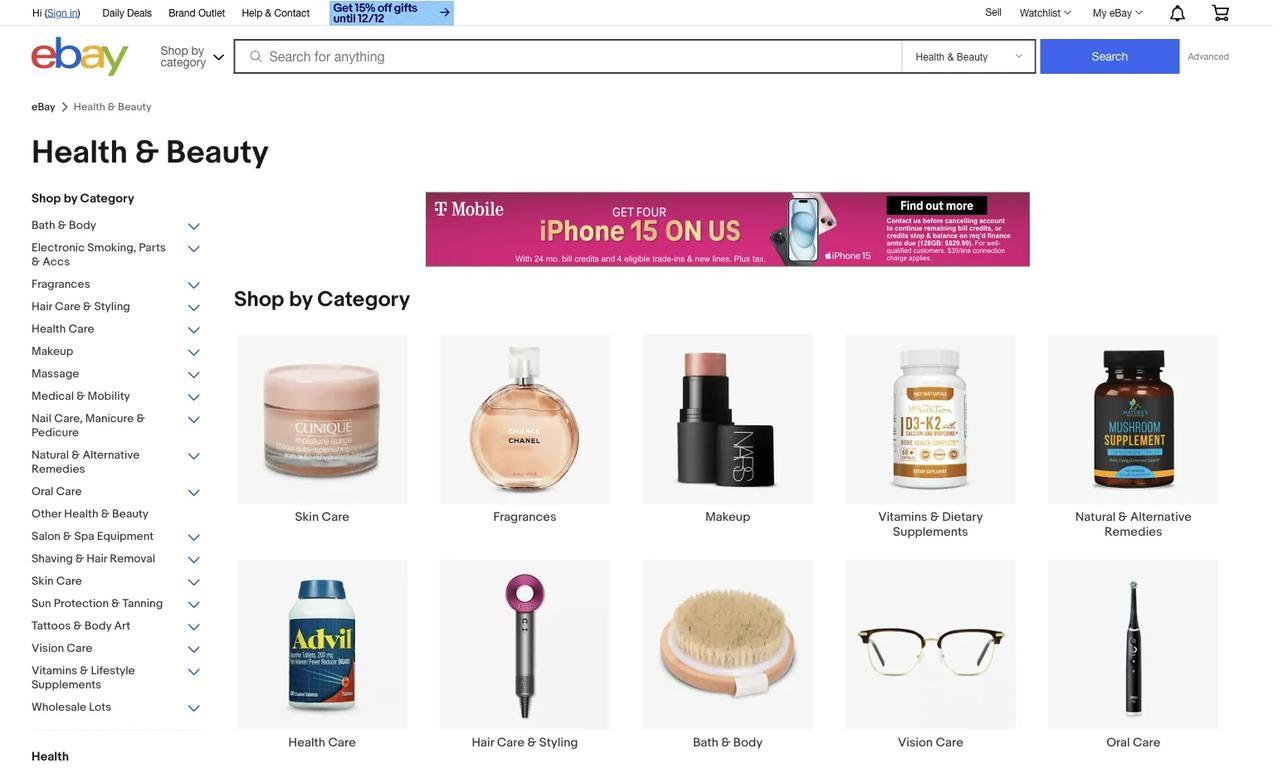 Task type: vqa. For each thing, say whether or not it's contained in the screenshot.
"Kuromi's"
no



Task type: describe. For each thing, give the bounding box(es) containing it.
fragrances link
[[424, 333, 627, 525]]

skin inside bath & body electronic smoking, parts & accs fragrances hair care & styling health care makeup massage medical & mobility nail care, manicure & pedicure natural & alternative remedies oral care other health & beauty salon & spa equipment shaving & hair removal skin care sun protection & tanning tattoos & body art vision care vitamins & lifestyle supplements wholesale lots
[[32, 575, 54, 589]]

pedicure
[[32, 426, 79, 440]]

lots
[[89, 701, 111, 715]]

hi ( sign in )
[[32, 7, 80, 18]]

account navigation
[[23, 0, 1242, 28]]

bath for bath & body electronic smoking, parts & accs fragrances hair care & styling health care makeup massage medical & mobility nail care, manicure & pedicure natural & alternative remedies oral care other health & beauty salon & spa equipment shaving & hair removal skin care sun protection & tanning tattoos & body art vision care vitamins & lifestyle supplements wholesale lots
[[32, 219, 55, 233]]

oral inside shop by category main content
[[1107, 736, 1130, 751]]

supplements inside bath & body electronic smoking, parts & accs fragrances hair care & styling health care makeup massage medical & mobility nail care, manicure & pedicure natural & alternative remedies oral care other health & beauty salon & spa equipment shaving & hair removal skin care sun protection & tanning tattoos & body art vision care vitamins & lifestyle supplements wholesale lots
[[32, 679, 101, 693]]

help & contact link
[[242, 4, 310, 22]]

1 vertical spatial ebay
[[32, 101, 55, 114]]

accs
[[43, 255, 70, 269]]

ebay inside account navigation
[[1110, 7, 1132, 18]]

Search for anything text field
[[236, 41, 899, 72]]

care,
[[54, 412, 83, 426]]

my ebay link
[[1084, 2, 1151, 22]]

brand outlet
[[169, 7, 225, 18]]

alternative inside natural & alternative remedies
[[1131, 510, 1192, 525]]

shop inside shop by category
[[161, 43, 188, 57]]

electronic smoking, parts & accs button
[[32, 241, 202, 271]]

(
[[45, 7, 47, 18]]

oral care
[[1107, 736, 1161, 751]]

equipment
[[97, 530, 154, 544]]

medical
[[32, 390, 74, 404]]

1 horizontal spatial hair
[[87, 553, 107, 567]]

daily
[[103, 7, 124, 18]]

vitamins & dietary supplements link
[[830, 333, 1033, 539]]

your shopping cart image
[[1211, 4, 1230, 21]]

health inside health care link
[[289, 736, 326, 751]]

medical & mobility button
[[32, 390, 202, 406]]

skin care button
[[32, 575, 202, 591]]

manicure
[[85, 412, 134, 426]]

remedies inside bath & body electronic smoking, parts & accs fragrances hair care & styling health care makeup massage medical & mobility nail care, manicure & pedicure natural & alternative remedies oral care other health & beauty salon & spa equipment shaving & hair removal skin care sun protection & tanning tattoos & body art vision care vitamins & lifestyle supplements wholesale lots
[[32, 463, 85, 477]]

vision care link
[[830, 559, 1033, 751]]

help & contact
[[242, 7, 310, 18]]

sell
[[986, 6, 1002, 18]]

oral care button
[[32, 485, 202, 501]]

shaving & hair removal button
[[32, 553, 202, 568]]

health care button
[[32, 323, 202, 338]]

health & beauty
[[32, 134, 269, 172]]

body for bath & body
[[734, 736, 763, 751]]

hair care & styling link
[[424, 559, 627, 751]]

natural & alternative remedies button
[[32, 449, 202, 479]]

removal
[[110, 553, 155, 567]]

my ebay
[[1094, 7, 1132, 18]]

advanced link
[[1180, 40, 1238, 73]]

spa
[[74, 530, 94, 544]]

bath & body
[[693, 736, 763, 751]]

hair care & styling button
[[32, 300, 202, 316]]

fragrances inside fragrances link
[[494, 510, 557, 525]]

advertisement region
[[426, 192, 1030, 267]]

1 vertical spatial body
[[84, 620, 111, 634]]

natural inside natural & alternative remedies
[[1076, 510, 1116, 525]]

electronic
[[32, 241, 85, 255]]

category inside main content
[[317, 287, 410, 313]]

hair care & styling
[[472, 736, 578, 751]]

bath & body link
[[627, 559, 830, 751]]

outlet
[[198, 7, 225, 18]]

bath for bath & body
[[693, 736, 719, 751]]

hi
[[32, 7, 42, 18]]

vitamins & lifestyle supplements button
[[32, 665, 202, 695]]

vision care button
[[32, 642, 202, 658]]

brand
[[169, 7, 196, 18]]

natural & alternative remedies
[[1076, 510, 1192, 539]]

vision inside shop by category main content
[[898, 736, 933, 751]]

lifestyle
[[91, 665, 135, 679]]

vitamins inside bath & body electronic smoking, parts & accs fragrances hair care & styling health care makeup massage medical & mobility nail care, manicure & pedicure natural & alternative remedies oral care other health & beauty salon & spa equipment shaving & hair removal skin care sun protection & tanning tattoos & body art vision care vitamins & lifestyle supplements wholesale lots
[[32, 665, 77, 679]]

none submit inside 'shop by category' banner
[[1041, 39, 1180, 74]]

oral care link
[[1033, 559, 1235, 751]]

daily deals
[[103, 7, 152, 18]]

in
[[70, 7, 78, 18]]

massage button
[[32, 367, 202, 383]]

art
[[114, 620, 130, 634]]

1 horizontal spatial beauty
[[166, 134, 269, 172]]

styling inside shop by category main content
[[539, 736, 578, 751]]

shaving
[[32, 553, 73, 567]]

oral inside bath & body electronic smoking, parts & accs fragrances hair care & styling health care makeup massage medical & mobility nail care, manicure & pedicure natural & alternative remedies oral care other health & beauty salon & spa equipment shaving & hair removal skin care sun protection & tanning tattoos & body art vision care vitamins & lifestyle supplements wholesale lots
[[32, 485, 53, 499]]

get an extra 15% off image
[[330, 1, 454, 26]]

shop by category button
[[153, 37, 228, 73]]

sign in link
[[47, 7, 78, 18]]

makeup button
[[32, 345, 202, 361]]

health care
[[289, 736, 356, 751]]

vitamins inside vitamins & dietary supplements
[[879, 510, 928, 525]]

fragrances inside bath & body electronic smoking, parts & accs fragrances hair care & styling health care makeup massage medical & mobility nail care, manicure & pedicure natural & alternative remedies oral care other health & beauty salon & spa equipment shaving & hair removal skin care sun protection & tanning tattoos & body art vision care vitamins & lifestyle supplements wholesale lots
[[32, 278, 90, 292]]

skin care link
[[221, 333, 424, 525]]

bath & body electronic smoking, parts & accs fragrances hair care & styling health care makeup massage medical & mobility nail care, manicure & pedicure natural & alternative remedies oral care other health & beauty salon & spa equipment shaving & hair removal skin care sun protection & tanning tattoos & body art vision care vitamins & lifestyle supplements wholesale lots
[[32, 219, 166, 715]]

sign
[[47, 7, 67, 18]]

help
[[242, 7, 263, 18]]

& inside natural & alternative remedies
[[1119, 510, 1128, 525]]

sun protection & tanning button
[[32, 597, 202, 613]]



Task type: locate. For each thing, give the bounding box(es) containing it.
2 vertical spatial hair
[[472, 736, 494, 751]]

list containing skin care
[[214, 333, 1242, 764]]

0 horizontal spatial category
[[80, 191, 134, 206]]

tattoos & body art button
[[32, 620, 202, 636]]

bath & body button
[[32, 219, 202, 235]]

2 vertical spatial body
[[734, 736, 763, 751]]

0 horizontal spatial hair
[[32, 300, 52, 314]]

0 vertical spatial supplements
[[893, 525, 969, 539]]

other health & beauty link
[[32, 508, 202, 523]]

natural & alternative remedies link
[[1033, 333, 1235, 539]]

1 vertical spatial supplements
[[32, 679, 101, 693]]

1 horizontal spatial styling
[[539, 736, 578, 751]]

natural
[[32, 449, 69, 463], [1076, 510, 1116, 525]]

1 horizontal spatial oral
[[1107, 736, 1130, 751]]

vision inside bath & body electronic smoking, parts & accs fragrances hair care & styling health care makeup massage medical & mobility nail care, manicure & pedicure natural & alternative remedies oral care other health & beauty salon & spa equipment shaving & hair removal skin care sun protection & tanning tattoos & body art vision care vitamins & lifestyle supplements wholesale lots
[[32, 642, 64, 656]]

1 horizontal spatial ebay
[[1110, 7, 1132, 18]]

0 vertical spatial category
[[80, 191, 134, 206]]

0 horizontal spatial remedies
[[32, 463, 85, 477]]

massage
[[32, 367, 79, 382]]

body inside shop by category main content
[[734, 736, 763, 751]]

1 vertical spatial fragrances
[[494, 510, 557, 525]]

fragrances
[[32, 278, 90, 292], [494, 510, 557, 525]]

watchlist link
[[1011, 2, 1079, 22]]

0 vertical spatial vitamins
[[879, 510, 928, 525]]

by inside main content
[[289, 287, 313, 313]]

fragrances button
[[32, 278, 202, 293]]

0 vertical spatial vision
[[32, 642, 64, 656]]

remedies inside natural & alternative remedies
[[1105, 525, 1163, 539]]

2 horizontal spatial by
[[289, 287, 313, 313]]

brand outlet link
[[169, 4, 225, 22]]

1 vertical spatial shop by category
[[234, 287, 410, 313]]

0 horizontal spatial beauty
[[112, 508, 149, 522]]

vitamins & dietary supplements
[[879, 510, 984, 539]]

& inside 'link'
[[265, 7, 272, 18]]

0 vertical spatial shop by category
[[32, 191, 134, 206]]

0 horizontal spatial fragrances
[[32, 278, 90, 292]]

0 vertical spatial natural
[[32, 449, 69, 463]]

advanced
[[1189, 51, 1230, 62]]

skin inside shop by category main content
[[295, 510, 319, 525]]

1 horizontal spatial alternative
[[1131, 510, 1192, 525]]

skin
[[295, 510, 319, 525], [32, 575, 54, 589]]

0 horizontal spatial shop by category
[[32, 191, 134, 206]]

watchlist
[[1020, 7, 1061, 18]]

body for bath & body electronic smoking, parts & accs fragrances hair care & styling health care makeup massage medical & mobility nail care, manicure & pedicure natural & alternative remedies oral care other health & beauty salon & spa equipment shaving & hair removal skin care sun protection & tanning tattoos & body art vision care vitamins & lifestyle supplements wholesale lots
[[69, 219, 96, 233]]

1 horizontal spatial remedies
[[1105, 525, 1163, 539]]

nail
[[32, 412, 52, 426]]

supplements
[[893, 525, 969, 539], [32, 679, 101, 693]]

vision
[[32, 642, 64, 656], [898, 736, 933, 751]]

1 vertical spatial shop
[[32, 191, 61, 206]]

0 horizontal spatial oral
[[32, 485, 53, 499]]

0 vertical spatial bath
[[32, 219, 55, 233]]

1 vertical spatial styling
[[539, 736, 578, 751]]

1 horizontal spatial fragrances
[[494, 510, 557, 525]]

list
[[214, 333, 1242, 764]]

2 vertical spatial shop
[[234, 287, 284, 313]]

care
[[55, 300, 81, 314], [69, 323, 94, 337], [56, 485, 82, 499], [322, 510, 349, 525], [56, 575, 82, 589], [67, 642, 92, 656], [328, 736, 356, 751], [497, 736, 525, 751], [936, 736, 964, 751], [1133, 736, 1161, 751]]

makeup inside shop by category main content
[[706, 510, 751, 525]]

mobility
[[88, 390, 130, 404]]

bath
[[32, 219, 55, 233], [693, 736, 719, 751]]

)
[[78, 7, 80, 18]]

1 vertical spatial hair
[[87, 553, 107, 567]]

ebay link
[[32, 101, 55, 114]]

0 horizontal spatial ebay
[[32, 101, 55, 114]]

0 horizontal spatial vision
[[32, 642, 64, 656]]

shop inside main content
[[234, 287, 284, 313]]

hair inside shop by category main content
[[472, 736, 494, 751]]

1 vertical spatial beauty
[[112, 508, 149, 522]]

0 vertical spatial beauty
[[166, 134, 269, 172]]

0 horizontal spatial shop
[[32, 191, 61, 206]]

1 vertical spatial by
[[64, 191, 77, 206]]

0 horizontal spatial makeup
[[32, 345, 73, 359]]

0 vertical spatial makeup
[[32, 345, 73, 359]]

salon
[[32, 530, 61, 544]]

0 vertical spatial oral
[[32, 485, 53, 499]]

0 vertical spatial remedies
[[32, 463, 85, 477]]

by inside shop by category
[[191, 43, 204, 57]]

other
[[32, 508, 62, 522]]

skin care
[[295, 510, 349, 525]]

0 vertical spatial body
[[69, 219, 96, 233]]

1 vertical spatial alternative
[[1131, 510, 1192, 525]]

0 vertical spatial ebay
[[1110, 7, 1132, 18]]

health care link
[[221, 559, 424, 751]]

1 horizontal spatial shop
[[161, 43, 188, 57]]

smoking,
[[87, 241, 136, 255]]

protection
[[54, 597, 109, 611]]

shop by category
[[32, 191, 134, 206], [234, 287, 410, 313]]

1 vertical spatial vitamins
[[32, 665, 77, 679]]

1 horizontal spatial supplements
[[893, 525, 969, 539]]

1 vertical spatial bath
[[693, 736, 719, 751]]

sell link
[[978, 6, 1010, 18]]

0 horizontal spatial alternative
[[83, 449, 140, 463]]

1 horizontal spatial shop by category
[[234, 287, 410, 313]]

styling
[[94, 300, 130, 314], [539, 736, 578, 751]]

by
[[191, 43, 204, 57], [64, 191, 77, 206], [289, 287, 313, 313]]

remedies
[[32, 463, 85, 477], [1105, 525, 1163, 539]]

tattoos
[[32, 620, 71, 634]]

shop by category banner
[[23, 0, 1242, 81]]

0 vertical spatial by
[[191, 43, 204, 57]]

contact
[[274, 7, 310, 18]]

1 vertical spatial natural
[[1076, 510, 1116, 525]]

0 horizontal spatial vitamins
[[32, 665, 77, 679]]

wholesale lots button
[[32, 701, 202, 717]]

styling inside bath & body electronic smoking, parts & accs fragrances hair care & styling health care makeup massage medical & mobility nail care, manicure & pedicure natural & alternative remedies oral care other health & beauty salon & spa equipment shaving & hair removal skin care sun protection & tanning tattoos & body art vision care vitamins & lifestyle supplements wholesale lots
[[94, 300, 130, 314]]

dietary
[[943, 510, 984, 525]]

bath inside shop by category main content
[[693, 736, 719, 751]]

makeup inside bath & body electronic smoking, parts & accs fragrances hair care & styling health care makeup massage medical & mobility nail care, manicure & pedicure natural & alternative remedies oral care other health & beauty salon & spa equipment shaving & hair removal skin care sun protection & tanning tattoos & body art vision care vitamins & lifestyle supplements wholesale lots
[[32, 345, 73, 359]]

0 vertical spatial alternative
[[83, 449, 140, 463]]

makeup link
[[627, 333, 830, 525]]

shop by category
[[161, 43, 206, 68]]

1 vertical spatial category
[[317, 287, 410, 313]]

2 horizontal spatial hair
[[472, 736, 494, 751]]

0 horizontal spatial bath
[[32, 219, 55, 233]]

0 vertical spatial fragrances
[[32, 278, 90, 292]]

1 horizontal spatial by
[[191, 43, 204, 57]]

hair
[[32, 300, 52, 314], [87, 553, 107, 567], [472, 736, 494, 751]]

supplements inside vitamins & dietary supplements
[[893, 525, 969, 539]]

None submit
[[1041, 39, 1180, 74]]

0 horizontal spatial natural
[[32, 449, 69, 463]]

1 horizontal spatial vision
[[898, 736, 933, 751]]

1 vertical spatial makeup
[[706, 510, 751, 525]]

& inside vitamins & dietary supplements
[[931, 510, 940, 525]]

1 horizontal spatial bath
[[693, 736, 719, 751]]

sun
[[32, 597, 51, 611]]

0 vertical spatial shop
[[161, 43, 188, 57]]

shop
[[161, 43, 188, 57], [32, 191, 61, 206], [234, 287, 284, 313]]

1 horizontal spatial skin
[[295, 510, 319, 525]]

0 horizontal spatial supplements
[[32, 679, 101, 693]]

oral
[[32, 485, 53, 499], [1107, 736, 1130, 751]]

1 vertical spatial vision
[[898, 736, 933, 751]]

0 horizontal spatial skin
[[32, 575, 54, 589]]

1 horizontal spatial category
[[317, 287, 410, 313]]

category
[[161, 55, 206, 68]]

vitamins left dietary
[[879, 510, 928, 525]]

vitamins
[[879, 510, 928, 525], [32, 665, 77, 679]]

body
[[69, 219, 96, 233], [84, 620, 111, 634], [734, 736, 763, 751]]

0 vertical spatial hair
[[32, 300, 52, 314]]

my
[[1094, 7, 1107, 18]]

beauty inside bath & body electronic smoking, parts & accs fragrances hair care & styling health care makeup massage medical & mobility nail care, manicure & pedicure natural & alternative remedies oral care other health & beauty salon & spa equipment shaving & hair removal skin care sun protection & tanning tattoos & body art vision care vitamins & lifestyle supplements wholesale lots
[[112, 508, 149, 522]]

1 horizontal spatial vitamins
[[879, 510, 928, 525]]

1 vertical spatial remedies
[[1105, 525, 1163, 539]]

shop by category main content
[[214, 192, 1242, 764]]

beauty
[[166, 134, 269, 172], [112, 508, 149, 522]]

vision care
[[898, 736, 964, 751]]

alternative
[[83, 449, 140, 463], [1131, 510, 1192, 525]]

2 horizontal spatial shop
[[234, 287, 284, 313]]

1 horizontal spatial natural
[[1076, 510, 1116, 525]]

category
[[80, 191, 134, 206], [317, 287, 410, 313]]

&
[[265, 7, 272, 18], [135, 134, 159, 172], [58, 219, 66, 233], [32, 255, 40, 269], [83, 300, 92, 314], [77, 390, 85, 404], [137, 412, 145, 426], [72, 449, 80, 463], [101, 508, 110, 522], [931, 510, 940, 525], [1119, 510, 1128, 525], [63, 530, 72, 544], [76, 553, 84, 567], [112, 597, 120, 611], [73, 620, 82, 634], [80, 665, 88, 679], [528, 736, 537, 751], [722, 736, 731, 751]]

vitamins up wholesale
[[32, 665, 77, 679]]

shop by category inside main content
[[234, 287, 410, 313]]

ebay
[[1110, 7, 1132, 18], [32, 101, 55, 114]]

0 vertical spatial skin
[[295, 510, 319, 525]]

makeup
[[32, 345, 73, 359], [706, 510, 751, 525]]

wholesale
[[32, 701, 86, 715]]

deals
[[127, 7, 152, 18]]

salon & spa equipment button
[[32, 530, 202, 546]]

alternative inside bath & body electronic smoking, parts & accs fragrances hair care & styling health care makeup massage medical & mobility nail care, manicure & pedicure natural & alternative remedies oral care other health & beauty salon & spa equipment shaving & hair removal skin care sun protection & tanning tattoos & body art vision care vitamins & lifestyle supplements wholesale lots
[[83, 449, 140, 463]]

0 horizontal spatial styling
[[94, 300, 130, 314]]

parts
[[139, 241, 166, 255]]

natural inside bath & body electronic smoking, parts & accs fragrances hair care & styling health care makeup massage medical & mobility nail care, manicure & pedicure natural & alternative remedies oral care other health & beauty salon & spa equipment shaving & hair removal skin care sun protection & tanning tattoos & body art vision care vitamins & lifestyle supplements wholesale lots
[[32, 449, 69, 463]]

bath inside bath & body electronic smoking, parts & accs fragrances hair care & styling health care makeup massage medical & mobility nail care, manicure & pedicure natural & alternative remedies oral care other health & beauty salon & spa equipment shaving & hair removal skin care sun protection & tanning tattoos & body art vision care vitamins & lifestyle supplements wholesale lots
[[32, 219, 55, 233]]

0 horizontal spatial by
[[64, 191, 77, 206]]

0 vertical spatial styling
[[94, 300, 130, 314]]

tanning
[[123, 597, 163, 611]]

2 vertical spatial by
[[289, 287, 313, 313]]

daily deals link
[[103, 4, 152, 22]]

1 vertical spatial oral
[[1107, 736, 1130, 751]]

1 horizontal spatial makeup
[[706, 510, 751, 525]]

1 vertical spatial skin
[[32, 575, 54, 589]]

nail care, manicure & pedicure button
[[32, 412, 202, 442]]



